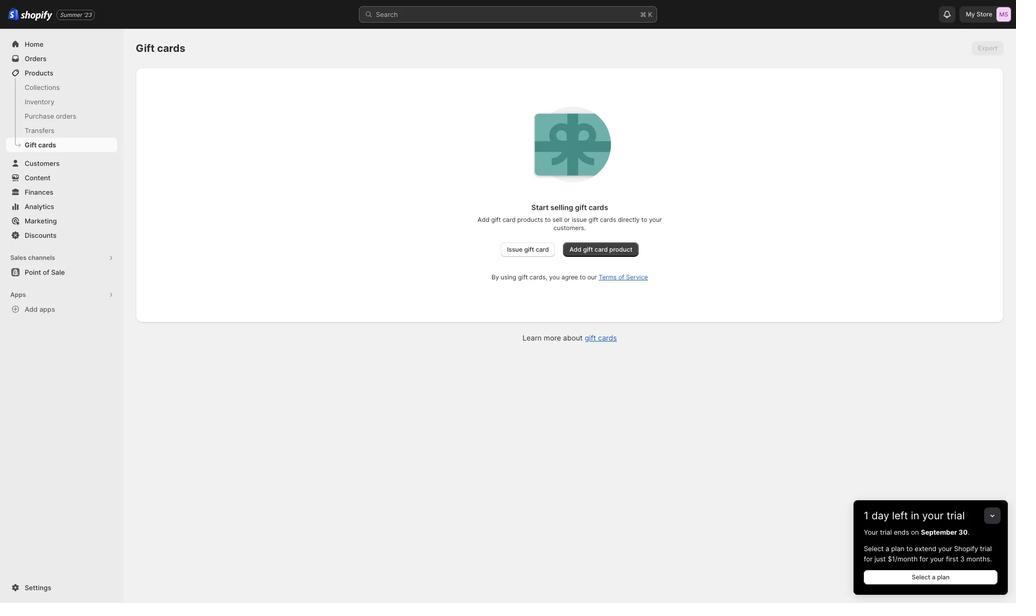 Task type: describe. For each thing, give the bounding box(es) containing it.
customers link
[[6, 156, 117, 171]]

1
[[864, 510, 869, 522]]

start
[[531, 203, 549, 212]]

just
[[874, 555, 886, 564]]

select for select a plan
[[912, 574, 930, 582]]

about
[[563, 334, 583, 342]]

apps button
[[6, 288, 117, 302]]

shopify image
[[21, 11, 53, 21]]

summer '23 link
[[57, 10, 95, 20]]

$1/month
[[888, 555, 918, 564]]

terms
[[599, 274, 617, 281]]

service
[[626, 274, 648, 281]]

add gift card products to sell or issue gift cards directly to your customers.
[[478, 216, 662, 232]]

purchase orders
[[25, 112, 76, 120]]

trial inside dropdown button
[[947, 510, 965, 522]]

1 horizontal spatial gift
[[136, 42, 155, 55]]

terms of service link
[[599, 274, 648, 281]]

⌘ k
[[640, 10, 653, 19]]

1 vertical spatial gift
[[25, 141, 37, 149]]

inventory link
[[6, 95, 117, 109]]

0 vertical spatial gift cards
[[136, 42, 185, 55]]

.
[[968, 529, 970, 537]]

using
[[501, 274, 516, 281]]

issue gift card button
[[501, 243, 555, 257]]

shopify
[[954, 545, 978, 553]]

marketing link
[[6, 214, 117, 228]]

agree
[[561, 274, 578, 281]]

cards,
[[530, 274, 547, 281]]

card for issue gift card
[[536, 246, 549, 254]]

directly
[[618, 216, 640, 224]]

ends
[[894, 529, 909, 537]]

search
[[376, 10, 398, 19]]

1 day left in your trial button
[[854, 501, 1008, 522]]

orders
[[25, 55, 47, 63]]

your inside add gift card products to sell or issue gift cards directly to your customers.
[[649, 216, 662, 224]]

point of sale
[[25, 268, 65, 277]]

customers.
[[554, 224, 586, 232]]

export
[[978, 44, 998, 52]]

collections link
[[6, 80, 117, 95]]

collections
[[25, 83, 60, 92]]

content link
[[6, 171, 117, 185]]

home
[[25, 40, 44, 48]]

your inside 1 day left in your trial dropdown button
[[922, 510, 944, 522]]

add for add gift card product
[[569, 246, 581, 254]]

add apps button
[[6, 302, 117, 317]]

in
[[911, 510, 919, 522]]

to left sell
[[545, 216, 551, 224]]

products
[[25, 69, 53, 77]]

apps
[[39, 305, 55, 314]]

learn
[[523, 334, 542, 342]]

to inside select a plan to extend your shopify trial for just $1/month for your first 3 months.
[[906, 545, 913, 553]]

add apps
[[25, 305, 55, 314]]

⌘
[[640, 10, 646, 19]]

gift cards link
[[585, 334, 617, 342]]

your
[[864, 529, 878, 537]]

my store
[[966, 10, 992, 18]]

gift cards link
[[6, 138, 117, 152]]

analytics link
[[6, 200, 117, 214]]

sale
[[51, 268, 65, 277]]

my
[[966, 10, 975, 18]]

by using gift cards, you agree to our terms of service
[[492, 274, 648, 281]]

learn more about gift cards
[[523, 334, 617, 342]]

or
[[564, 216, 570, 224]]

my store image
[[997, 7, 1011, 22]]

summer
[[60, 11, 82, 18]]

our
[[587, 274, 597, 281]]

1 day left in your trial element
[[854, 528, 1008, 595]]

add gift card product
[[569, 246, 632, 254]]

product
[[609, 246, 632, 254]]

2 for from the left
[[920, 555, 928, 564]]

products link
[[6, 66, 117, 80]]

discounts link
[[6, 228, 117, 243]]

add for add gift card products to sell or issue gift cards directly to your customers.
[[478, 216, 489, 224]]

select a plan link
[[864, 571, 998, 585]]



Task type: vqa. For each thing, say whether or not it's contained in the screenshot.
Shipment
no



Task type: locate. For each thing, give the bounding box(es) containing it.
a for select a plan
[[932, 574, 935, 582]]

add down customers.
[[569, 246, 581, 254]]

your
[[649, 216, 662, 224], [922, 510, 944, 522], [938, 545, 952, 553], [930, 555, 944, 564]]

0 horizontal spatial for
[[864, 555, 873, 564]]

start selling gift cards
[[531, 203, 608, 212]]

'23
[[83, 11, 92, 18]]

a for select a plan to extend your shopify trial for just $1/month for your first 3 months.
[[886, 545, 889, 553]]

a up "just" in the bottom right of the page
[[886, 545, 889, 553]]

day
[[872, 510, 889, 522]]

0 vertical spatial trial
[[947, 510, 965, 522]]

purchase orders link
[[6, 109, 117, 123]]

select inside select a plan 'link'
[[912, 574, 930, 582]]

left
[[892, 510, 908, 522]]

0 vertical spatial gift
[[136, 42, 155, 55]]

plan down first at the right bottom of the page
[[937, 574, 950, 582]]

select inside select a plan to extend your shopify trial for just $1/month for your first 3 months.
[[864, 545, 884, 553]]

card
[[503, 216, 516, 224], [536, 246, 549, 254], [595, 246, 608, 254]]

of right terms
[[618, 274, 624, 281]]

a inside 'link'
[[932, 574, 935, 582]]

1 for from the left
[[864, 555, 873, 564]]

cards inside add gift card products to sell or issue gift cards directly to your customers.
[[600, 216, 616, 224]]

select down select a plan to extend your shopify trial for just $1/month for your first 3 months.
[[912, 574, 930, 582]]

extend
[[915, 545, 936, 553]]

sales
[[10, 254, 26, 262]]

your left first at the right bottom of the page
[[930, 555, 944, 564]]

of inside button
[[43, 268, 49, 277]]

add for add apps
[[25, 305, 38, 314]]

30
[[959, 529, 968, 537]]

by
[[492, 274, 499, 281]]

1 horizontal spatial card
[[536, 246, 549, 254]]

1 vertical spatial a
[[932, 574, 935, 582]]

analytics
[[25, 203, 54, 211]]

1 vertical spatial add
[[569, 246, 581, 254]]

issue gift card
[[507, 246, 549, 254]]

select
[[864, 545, 884, 553], [912, 574, 930, 582]]

a inside select a plan to extend your shopify trial for just $1/month for your first 3 months.
[[886, 545, 889, 553]]

your up first at the right bottom of the page
[[938, 545, 952, 553]]

0 horizontal spatial gift
[[25, 141, 37, 149]]

add inside add gift card products to sell or issue gift cards directly to your customers.
[[478, 216, 489, 224]]

selling
[[551, 203, 573, 212]]

select a plan
[[912, 574, 950, 582]]

point of sale link
[[6, 265, 117, 280]]

add left products
[[478, 216, 489, 224]]

0 horizontal spatial a
[[886, 545, 889, 553]]

3
[[960, 555, 965, 564]]

to left 'our'
[[580, 274, 586, 281]]

for down extend
[[920, 555, 928, 564]]

1 horizontal spatial gift cards
[[136, 42, 185, 55]]

shopify image
[[8, 8, 19, 21]]

0 horizontal spatial gift cards
[[25, 141, 56, 149]]

1 vertical spatial plan
[[937, 574, 950, 582]]

settings link
[[6, 581, 117, 595]]

0 horizontal spatial select
[[864, 545, 884, 553]]

orders link
[[6, 51, 117, 66]]

add inside add apps button
[[25, 305, 38, 314]]

trial inside select a plan to extend your shopify trial for just $1/month for your first 3 months.
[[980, 545, 992, 553]]

customers
[[25, 159, 60, 168]]

transfers link
[[6, 123, 117, 138]]

card left product
[[595, 246, 608, 254]]

select up "just" in the bottom right of the page
[[864, 545, 884, 553]]

plan for select a plan to extend your shopify trial for just $1/month for your first 3 months.
[[891, 545, 905, 553]]

a down select a plan to extend your shopify trial for just $1/month for your first 3 months.
[[932, 574, 935, 582]]

0 vertical spatial a
[[886, 545, 889, 553]]

add gift card product button
[[563, 243, 639, 257]]

0 horizontal spatial add
[[25, 305, 38, 314]]

discounts
[[25, 231, 57, 240]]

months.
[[966, 555, 992, 564]]

1 day left in your trial
[[864, 510, 965, 522]]

1 horizontal spatial select
[[912, 574, 930, 582]]

select for select a plan to extend your shopify trial for just $1/month for your first 3 months.
[[864, 545, 884, 553]]

add inside add gift card product button
[[569, 246, 581, 254]]

content
[[25, 174, 50, 182]]

trial up months.
[[980, 545, 992, 553]]

0 horizontal spatial plan
[[891, 545, 905, 553]]

2 vertical spatial trial
[[980, 545, 992, 553]]

1 vertical spatial select
[[912, 574, 930, 582]]

to
[[545, 216, 551, 224], [641, 216, 647, 224], [580, 274, 586, 281], [906, 545, 913, 553]]

orders
[[56, 112, 76, 120]]

finances
[[25, 188, 53, 196]]

purchase
[[25, 112, 54, 120]]

select a plan to extend your shopify trial for just $1/month for your first 3 months.
[[864, 545, 992, 564]]

plan inside 'link'
[[937, 574, 950, 582]]

add left apps
[[25, 305, 38, 314]]

card right issue
[[536, 246, 549, 254]]

k
[[648, 10, 653, 19]]

on
[[911, 529, 919, 537]]

plan up $1/month
[[891, 545, 905, 553]]

2 horizontal spatial add
[[569, 246, 581, 254]]

inventory
[[25, 98, 54, 106]]

for left "just" in the bottom right of the page
[[864, 555, 873, 564]]

1 vertical spatial gift cards
[[25, 141, 56, 149]]

1 horizontal spatial for
[[920, 555, 928, 564]]

trial right the your
[[880, 529, 892, 537]]

your up september
[[922, 510, 944, 522]]

for
[[864, 555, 873, 564], [920, 555, 928, 564]]

marketing
[[25, 217, 57, 225]]

1 horizontal spatial plan
[[937, 574, 950, 582]]

transfers
[[25, 126, 54, 135]]

to up $1/month
[[906, 545, 913, 553]]

2 vertical spatial add
[[25, 305, 38, 314]]

2 horizontal spatial card
[[595, 246, 608, 254]]

trial up 30
[[947, 510, 965, 522]]

0 horizontal spatial card
[[503, 216, 516, 224]]

cards
[[157, 42, 185, 55], [38, 141, 56, 149], [589, 203, 608, 212], [600, 216, 616, 224], [598, 334, 617, 342]]

apps
[[10, 291, 26, 299]]

0 vertical spatial select
[[864, 545, 884, 553]]

0 vertical spatial plan
[[891, 545, 905, 553]]

plan for select a plan
[[937, 574, 950, 582]]

add
[[478, 216, 489, 224], [569, 246, 581, 254], [25, 305, 38, 314]]

card inside add gift card products to sell or issue gift cards directly to your customers.
[[503, 216, 516, 224]]

first
[[946, 555, 958, 564]]

1 horizontal spatial a
[[932, 574, 935, 582]]

gift
[[136, 42, 155, 55], [25, 141, 37, 149]]

issue
[[572, 216, 587, 224]]

card for add gift card products to sell or issue gift cards directly to your customers.
[[503, 216, 516, 224]]

point of sale button
[[0, 265, 123, 280]]

point
[[25, 268, 41, 277]]

0 horizontal spatial trial
[[880, 529, 892, 537]]

gift
[[575, 203, 587, 212], [491, 216, 501, 224], [589, 216, 598, 224], [524, 246, 534, 254], [583, 246, 593, 254], [518, 274, 528, 281], [585, 334, 596, 342]]

september
[[921, 529, 957, 537]]

2 horizontal spatial trial
[[980, 545, 992, 553]]

your trial ends on september 30 .
[[864, 529, 970, 537]]

0 horizontal spatial of
[[43, 268, 49, 277]]

store
[[977, 10, 992, 18]]

0 vertical spatial add
[[478, 216, 489, 224]]

export button
[[972, 41, 1004, 56]]

issue
[[507, 246, 523, 254]]

1 vertical spatial trial
[[880, 529, 892, 537]]

1 horizontal spatial trial
[[947, 510, 965, 522]]

card for add gift card product
[[595, 246, 608, 254]]

sales channels button
[[6, 251, 117, 265]]

home link
[[6, 37, 117, 51]]

to right directly
[[641, 216, 647, 224]]

plan inside select a plan to extend your shopify trial for just $1/month for your first 3 months.
[[891, 545, 905, 553]]

1 horizontal spatial of
[[618, 274, 624, 281]]

1 horizontal spatial add
[[478, 216, 489, 224]]

channels
[[28, 254, 55, 262]]

sales channels
[[10, 254, 55, 262]]

of left "sale"
[[43, 268, 49, 277]]

your right directly
[[649, 216, 662, 224]]

plan
[[891, 545, 905, 553], [937, 574, 950, 582]]

card left products
[[503, 216, 516, 224]]

summer '23
[[60, 11, 92, 18]]



